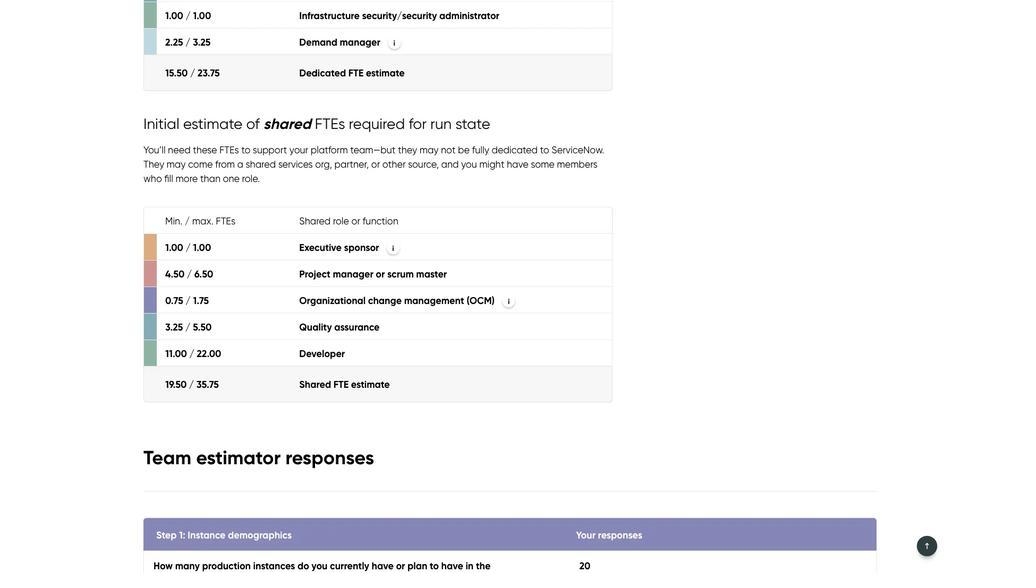 Task type: describe. For each thing, give the bounding box(es) containing it.
team inside your servicenow® platform team establishes, maintains, and extends servicenow as a strategic business platform in your organization. the strongest servicenow platform teams have the right number of people with the skills to support the now platform®.
[[579, 253, 603, 265]]

shared for shared fte estimate
[[299, 379, 331, 391]]

5.50
[[193, 321, 212, 333]]

function
[[363, 215, 398, 227]]

dedicated
[[299, 67, 346, 79]]

scrum
[[387, 268, 414, 280]]

center
[[211, 29, 252, 45]]

platform®.
[[684, 282, 730, 294]]

support inside you'll need these ftes to support your platform team—but they may not be fully dedicated to servicenow. they may come from a shared services org, partner, or other source, and you might have some members who fill more than one role.
[[253, 144, 287, 156]]

security/security
[[362, 10, 437, 21]]

servicenow®
[[478, 253, 537, 265]]

a inside you'll need these ftes to support your platform team—but they may not be fully dedicated to servicenow. they may come from a shared services org, partner, or other source, and you might have some members who fill more than one role.
[[237, 158, 243, 170]]

choices
[[293, 545, 315, 553]]

© 2022 servicenow. all rights reserved.
[[555, 545, 666, 553]]

or left scrum
[[376, 268, 385, 280]]

works
[[139, 522, 162, 533]]

organizational change management (ocm)
[[299, 295, 495, 307]]

many inside 'use the platform team estimator to find out how many people you need to build your team and get a shareable estimate report.'
[[670, 311, 694, 322]]

support inside your servicenow® platform team establishes, maintains, and extends servicenow as a strategic business platform in your organization. the strongest servicenow platform teams have the right number of people with the skills to support the now platform®.
[[608, 282, 643, 294]]

establishes,
[[605, 253, 655, 265]]

they
[[398, 144, 417, 156]]

need inside 'use the platform team estimator to find out how many people you need to build your team and get a shareable estimate report.'
[[748, 311, 771, 322]]

role
[[333, 215, 349, 227]]

the left skills
[[558, 282, 573, 294]]

and inside your servicenow® platform team establishes, maintains, and extends servicenow as a strategic business platform in your organization. the strongest servicenow platform teams have the right number of people with the skills to support the now platform®.
[[705, 253, 722, 265]]

shared inside you'll need these ftes to support your platform team—but they may not be fully dedicated to servicenow. they may come from a shared services org, partner, or other source, and you might have some members who fill more than one role.
[[246, 158, 276, 170]]

/ for shared fte estimate
[[189, 379, 194, 391]]

people inside 'use the platform team estimator to find out how many people you need to build your team and get a shareable estimate report.'
[[696, 311, 727, 322]]

in inside your servicenow® platform team establishes, maintains, and extends servicenow as a strategic business platform in your organization. the strongest servicenow platform teams have the right number of people with the skills to support the now platform®.
[[536, 268, 543, 279]]

6.50
[[194, 268, 213, 280]]

developer
[[299, 348, 345, 360]]

more
[[176, 173, 198, 184]]

your for your responses
[[576, 530, 596, 541]]

you inside you'll need these ftes to support your platform team—but they may not be fully dedicated to servicenow. they may come from a shared services org, partner, or other source, and you might have some members who fill more than one role.
[[461, 158, 477, 170]]

currently
[[330, 560, 369, 572]]

fully
[[472, 144, 489, 156]]

1 vertical spatial may
[[167, 158, 186, 170]]

and right tools
[[239, 66, 256, 78]]

estimator inside 'use the platform team estimator to find out how many people you need to build your team and get a shareable estimate report.'
[[558, 311, 599, 322]]

i for organizational change management (ocm)
[[508, 297, 510, 306]]

35.75
[[196, 379, 219, 391]]

extends
[[725, 253, 760, 265]]

leading practices
[[105, 66, 183, 78]]

4.50 / 6.50
[[165, 268, 213, 280]]

your for your
[[546, 268, 564, 279]]

come
[[188, 158, 213, 170]]

min.
[[165, 215, 182, 227]]

1 vertical spatial the
[[98, 522, 113, 533]]

privacy
[[270, 545, 291, 553]]

platform inside you'll need these ftes to support your platform team—but they may not be fully dedicated to servicenow. they may come from a shared services org, partner, or other source, and you might have some members who fill more than one role.
[[311, 144, 348, 156]]

4.50
[[165, 268, 185, 280]]

get
[[457, 325, 472, 337]]

of inside your servicenow® platform team establishes, maintains, and extends servicenow as a strategic business platform in your organization. the strongest servicenow platform teams have the right number of people with the skills to support the now platform®.
[[493, 282, 502, 294]]

your inside you'll need these ftes to support your platform team—but they may not be fully dedicated to servicenow. they may come from a shared services org, partner, or other source, and you might have some members who fill more than one role.
[[289, 144, 308, 156]]

other
[[382, 158, 406, 170]]

team inside servicenow platform team estimator
[[457, 187, 542, 230]]

/ for infrastructure security/security administrator
[[186, 10, 191, 21]]

platform inside servicenow platform team estimator
[[651, 143, 784, 185]]

build
[[784, 311, 806, 322]]

or right role on the left top
[[351, 215, 360, 227]]

shared for shared role or function
[[299, 215, 331, 227]]

out
[[632, 311, 647, 322]]

change
[[368, 295, 402, 307]]

skills
[[575, 282, 594, 294]]

plan
[[408, 560, 427, 572]]

servicenow inside servicenow platform team estimator
[[457, 143, 642, 185]]

1 vertical spatial 3.25
[[165, 321, 183, 333]]

the inside 'use the platform team estimator to find out how many people you need to build your team and get a shareable estimate report.'
[[476, 311, 490, 322]]

min. / max. ftes
[[165, 215, 235, 227]]

reserved.
[[640, 545, 666, 553]]

partner,
[[335, 158, 369, 170]]

tools
[[214, 66, 237, 78]]

servicenow. inside you'll need these ftes to support your platform team—but they may not be fully dedicated to servicenow. they may come from a shared services org, partner, or other source, and you might have some members who fill more than one role.
[[552, 144, 604, 156]]

1.00 up customer success center
[[165, 10, 183, 21]]

who
[[143, 173, 162, 184]]

org,
[[315, 158, 332, 170]]

20
[[579, 560, 590, 572]]

with inside your servicenow® platform team establishes, maintains, and extends servicenow as a strategic business platform in your organization. the strongest servicenow platform teams have the right number of people with the skills to support the now platform®.
[[538, 282, 556, 294]]

leading practices link
[[105, 57, 183, 87]]

from
[[215, 158, 235, 170]]

2.25
[[165, 36, 183, 48]]

administrator
[[439, 10, 499, 21]]

19.50
[[165, 379, 187, 391]]

have down policy
[[372, 560, 394, 572]]

15.50
[[165, 67, 188, 79]]

cookie for cookie preferences
[[407, 545, 428, 553]]

strongest
[[645, 268, 686, 279]]

as
[[816, 253, 826, 265]]

manager for demand
[[340, 36, 380, 48]]

use the platform team estimator to find out how many people you need to build your team and get a shareable estimate report.
[[457, 311, 873, 337]]

people inside your servicenow® platform team establishes, maintains, and extends servicenow as a strategic business platform in your organization. the strongest servicenow platform teams have the right number of people with the skills to support the now platform®.
[[504, 282, 535, 294]]

to up role.
[[241, 144, 250, 156]]

organizational
[[299, 295, 366, 307]]

1 horizontal spatial 3.25
[[193, 36, 211, 48]]

need inside you'll need these ftes to support your platform team—but they may not be fully dedicated to servicenow. they may come from a shared services org, partner, or other source, and you might have some members who fill more than one role.
[[168, 144, 191, 156]]

in inside how many production instances do you currently have or plan to have in the
[[466, 560, 474, 572]]

some
[[531, 158, 555, 170]]

the left 'now'
[[645, 282, 659, 294]]

team inside 'use the platform team estimator to find out how many people you need to build your team and get a shareable estimate report.'
[[830, 311, 853, 322]]

events and webinars
[[341, 66, 432, 78]]

sitemap
[[491, 545, 515, 553]]

of inside initial estimate of shared ftes required for run state
[[246, 114, 260, 132]]

demand
[[299, 36, 337, 48]]

your privacy choices link
[[235, 545, 315, 553]]

19.50 / 35.75
[[165, 379, 219, 391]]

you inside 'use the platform team estimator to find out how many people you need to build your team and get a shareable estimate report.'
[[730, 311, 746, 322]]

1 horizontal spatial responses
[[598, 530, 642, 541]]

ftes for these
[[219, 144, 239, 156]]

the inside how many production instances do you currently have or plan to have in the
[[476, 560, 491, 572]]

your for use
[[808, 311, 827, 322]]

11.00
[[165, 348, 187, 360]]

the left right
[[835, 268, 850, 279]]

/ for developer
[[189, 348, 194, 360]]

2.25 / 3.25
[[165, 36, 211, 48]]

to inside your servicenow® platform team establishes, maintains, and extends servicenow as a strategic business platform in your organization. the strongest servicenow platform teams have the right number of people with the skills to support the now platform®.
[[597, 282, 606, 294]]

might
[[479, 158, 504, 170]]

cookie for cookie policy
[[342, 545, 363, 553]]

2 vertical spatial servicenow
[[688, 268, 739, 279]]

how
[[649, 311, 667, 322]]

estimator inside servicenow platform team estimator
[[551, 187, 700, 230]]

and inside 'use the platform team estimator to find out how many people you need to build your team and get a shareable estimate report.'
[[855, 311, 873, 322]]

teams
[[781, 268, 809, 279]]

and inside you'll need these ftes to support your platform team—but they may not be fully dedicated to servicenow. they may come from a shared services org, partner, or other source, and you might have some members who fill more than one role.
[[441, 158, 459, 170]]

1:
[[179, 530, 185, 541]]

cookie preferences link
[[407, 545, 463, 553]]

events
[[341, 66, 369, 78]]

22.00
[[197, 348, 221, 360]]

1.75
[[193, 295, 209, 307]]

1.00 down min.
[[165, 242, 183, 253]]

fte for dedicated
[[348, 67, 364, 79]]

instances
[[253, 560, 295, 572]]

cookie policy link
[[342, 545, 382, 553]]

©
[[555, 545, 560, 553]]

source,
[[408, 158, 439, 170]]

or inside how many production instances do you currently have or plan to have in the
[[396, 560, 405, 572]]

platform down extends
[[742, 268, 779, 279]]

infrastructure
[[299, 10, 360, 21]]



Task type: vqa. For each thing, say whether or not it's contained in the screenshot.
'platform' inside the You'll need these FTEs to support your platform team—but they may not be fully dedicated to ServiceNow. They may come from a shared services org, partner, or other source, and you might have some members who fill more than one role.
yes



Task type: locate. For each thing, give the bounding box(es) containing it.
your inside your servicenow® platform team establishes, maintains, and extends servicenow as a strategic business platform in your organization. the strongest servicenow platform teams have the right number of people with the skills to support the now platform®.
[[546, 268, 564, 279]]

0 horizontal spatial the
[[98, 522, 113, 533]]

1 vertical spatial fte
[[334, 379, 349, 391]]

0 vertical spatial team
[[457, 187, 542, 230]]

tools and calculators
[[214, 66, 309, 78]]

find
[[613, 311, 629, 322]]

many right how
[[670, 311, 694, 322]]

1 vertical spatial shared
[[246, 158, 276, 170]]

0 vertical spatial servicenow
[[457, 143, 642, 185]]

team inside 'use the platform team estimator to find out how many people you need to build your team and get a shareable estimate report.'
[[532, 311, 556, 322]]

support up services
[[253, 144, 287, 156]]

1 vertical spatial estimator
[[558, 311, 599, 322]]

do
[[297, 560, 309, 572]]

your inside 'use the platform team estimator to find out how many people you need to build your team and get a shareable estimate report.'
[[808, 311, 827, 322]]

1 cookie from the left
[[342, 545, 363, 553]]

2 shared from the top
[[299, 379, 331, 391]]

/ left 5.50
[[185, 321, 190, 333]]

have inside your servicenow® platform team establishes, maintains, and extends servicenow as a strategic business platform in your organization. the strongest servicenow platform teams have the right number of people with the skills to support the now platform®.
[[811, 268, 833, 279]]

servicenow™
[[183, 522, 233, 533]]

0 vertical spatial platform
[[651, 143, 784, 185]]

2 1.00 / 1.00 from the top
[[165, 242, 211, 253]]

how
[[154, 560, 173, 572]]

1 vertical spatial manager
[[333, 268, 373, 280]]

maintains,
[[658, 253, 703, 265]]

your inside your servicenow® platform team establishes, maintains, and extends servicenow as a strategic business platform in your organization. the strongest servicenow platform teams have the right number of people with the skills to support the now platform®.
[[457, 253, 476, 265]]

1 vertical spatial with
[[164, 522, 180, 533]]

1 vertical spatial responses
[[598, 530, 642, 541]]

1 vertical spatial servicenow.
[[577, 545, 612, 553]]

have
[[507, 158, 529, 170], [811, 268, 833, 279], [372, 560, 394, 572], [441, 560, 463, 572]]

strategic
[[837, 253, 876, 265]]

2 horizontal spatial you
[[730, 311, 746, 322]]

1 shared from the top
[[299, 215, 331, 227]]

role.
[[242, 173, 260, 184]]

fte
[[348, 67, 364, 79], [334, 379, 349, 391]]

/ left 6.50
[[187, 268, 192, 280]]

one
[[223, 173, 240, 184]]

management
[[404, 295, 464, 307]]

to left find
[[602, 311, 611, 322]]

/ for quality assurance
[[185, 321, 190, 333]]

0 horizontal spatial your
[[255, 545, 268, 553]]

platform
[[311, 144, 348, 156], [540, 253, 577, 265], [496, 268, 534, 279], [742, 268, 779, 279]]

1 vertical spatial need
[[748, 311, 771, 322]]

statement
[[178, 545, 208, 553]]

support up find
[[608, 282, 643, 294]]

1 horizontal spatial platform
[[651, 143, 784, 185]]

need left build
[[748, 311, 771, 322]]

ftes up from
[[219, 144, 239, 156]]

many inside how many production instances do you currently have or plan to have in the
[[175, 560, 200, 572]]

have down the as
[[811, 268, 833, 279]]

and left extends
[[705, 253, 722, 265]]

0 horizontal spatial cookie
[[342, 545, 363, 553]]

0 vertical spatial i
[[393, 38, 395, 47]]

i right (ocm)
[[508, 297, 510, 306]]

your servicenow® platform team establishes, maintains, and extends servicenow as a strategic business platform in your organization. the strongest servicenow platform teams have the right number of people with the skills to support the now platform®.
[[457, 253, 876, 294]]

may up fill
[[167, 158, 186, 170]]

1 horizontal spatial the
[[626, 268, 643, 279]]

1 horizontal spatial people
[[696, 311, 727, 322]]

you right do
[[312, 560, 328, 572]]

a right from
[[237, 158, 243, 170]]

your up services
[[289, 144, 308, 156]]

2 vertical spatial your
[[808, 311, 827, 322]]

1.00 / 1.00 up success
[[165, 10, 211, 21]]

organization.
[[567, 268, 624, 279]]

1 horizontal spatial you
[[461, 158, 477, 170]]

0 vertical spatial servicenow.
[[552, 144, 604, 156]]

ftes inside you'll need these ftes to support your platform team—but they may not be fully dedicated to servicenow. they may come from a shared services org, partner, or other source, and you might have some members who fill more than one role.
[[219, 144, 239, 156]]

manager for project
[[333, 268, 373, 280]]

shared up services
[[263, 114, 311, 133]]

shared left role on the left top
[[299, 215, 331, 227]]

0 vertical spatial estimator
[[551, 187, 700, 230]]

or left the plan in the left bottom of the page
[[396, 560, 405, 572]]

0.75
[[165, 295, 183, 307]]

the left world
[[98, 522, 113, 533]]

with right "works"
[[164, 522, 180, 533]]

1 vertical spatial support
[[608, 282, 643, 294]]

0 vertical spatial people
[[504, 282, 535, 294]]

executive
[[299, 242, 342, 253]]

1 horizontal spatial servicenow
[[688, 268, 739, 279]]

dedicated
[[492, 144, 538, 156]]

shared up role.
[[246, 158, 276, 170]]

of up (ocm)
[[493, 282, 502, 294]]

rights
[[622, 545, 638, 553]]

1.00 up success
[[193, 10, 211, 21]]

0 vertical spatial ftes
[[315, 114, 345, 132]]

you'll
[[143, 144, 166, 156]]

world
[[115, 522, 137, 533]]

to left build
[[773, 311, 782, 322]]

services
[[278, 158, 313, 170]]

in
[[536, 268, 543, 279], [466, 560, 474, 572]]

0 horizontal spatial of
[[246, 114, 260, 132]]

manager
[[340, 36, 380, 48], [333, 268, 373, 280]]

for
[[409, 114, 427, 132]]

you
[[461, 158, 477, 170], [730, 311, 746, 322], [312, 560, 328, 572]]

0 vertical spatial many
[[670, 311, 694, 322]]

executive sponsor
[[299, 242, 379, 253]]

0 vertical spatial may
[[420, 144, 439, 156]]

shared
[[263, 114, 311, 133], [246, 158, 276, 170]]

success
[[161, 29, 208, 45]]

0 horizontal spatial you
[[312, 560, 328, 572]]

need
[[168, 144, 191, 156], [748, 311, 771, 322]]

i for executive sponsor
[[392, 244, 394, 253]]

infrastructure security/security administrator
[[299, 10, 499, 21]]

0 vertical spatial in
[[536, 268, 543, 279]]

/ left 23.75
[[190, 67, 195, 79]]

team up organization.
[[579, 253, 603, 265]]

the down sitemap link
[[476, 560, 491, 572]]

dedicated fte estimate
[[299, 67, 405, 79]]

1 horizontal spatial team
[[830, 311, 853, 322]]

preferences
[[429, 545, 463, 553]]

have down preferences
[[441, 560, 463, 572]]

0 vertical spatial manager
[[340, 36, 380, 48]]

sitemap link
[[491, 545, 515, 553]]

initial estimate of shared ftes required for run state
[[143, 114, 490, 133]]

many down statement
[[175, 560, 200, 572]]

2 vertical spatial you
[[312, 560, 328, 572]]

assurance
[[334, 321, 380, 333]]

quality assurance
[[299, 321, 380, 333]]

0 horizontal spatial with
[[164, 522, 180, 533]]

estimate
[[366, 67, 405, 79], [183, 114, 243, 132], [529, 325, 567, 337], [351, 379, 390, 391]]

the
[[835, 268, 850, 279], [558, 282, 573, 294], [645, 282, 659, 294], [476, 311, 490, 322], [476, 560, 491, 572]]

0 vertical spatial need
[[168, 144, 191, 156]]

i up scrum
[[392, 244, 394, 253]]

with left skills
[[538, 282, 556, 294]]

1 vertical spatial a
[[829, 253, 835, 265]]

you'll need these ftes to support your platform team—but they may not be fully dedicated to servicenow. they may come from a shared services org, partner, or other source, and you might have some members who fill more than one role.
[[143, 144, 604, 184]]

cookie preferences
[[407, 545, 463, 553]]

0 vertical spatial shared
[[299, 215, 331, 227]]

team estimator responses
[[143, 446, 374, 470]]

your left organization.
[[546, 268, 564, 279]]

shared fte estimate
[[299, 379, 390, 391]]

to right the plan in the left bottom of the page
[[430, 560, 439, 572]]

0 vertical spatial responses
[[285, 446, 374, 470]]

fte right 'dedicated'
[[348, 67, 364, 79]]

may
[[420, 144, 439, 156], [167, 158, 186, 170]]

estimator up the establishes,
[[551, 187, 700, 230]]

platform up 'org,'
[[311, 144, 348, 156]]

fte for shared
[[334, 379, 349, 391]]

estimate inside 'use the platform team estimator to find out how many people you need to build your team and get a shareable estimate report.'
[[529, 325, 567, 337]]

a right the as
[[829, 253, 835, 265]]

1 vertical spatial i
[[392, 244, 394, 253]]

your for your privacy choices
[[255, 545, 268, 553]]

estimate inside initial estimate of shared ftes required for run state
[[183, 114, 243, 132]]

right
[[852, 268, 872, 279]]

0 vertical spatial shared
[[263, 114, 311, 133]]

0 horizontal spatial in
[[466, 560, 474, 572]]

1 vertical spatial servicenow
[[762, 253, 813, 265]]

a inside 'use the platform team estimator to find out how many people you need to build your team and get a shareable estimate report.'
[[475, 325, 481, 337]]

(ocm)
[[467, 295, 495, 307]]

the inside your servicenow® platform team establishes, maintains, and extends servicenow as a strategic business platform in your organization. the strongest servicenow platform teams have the right number of people with the skills to support the now platform®.
[[626, 268, 643, 279]]

you down the platform®.
[[730, 311, 746, 322]]

how many production instances do you currently have or plan to have in the
[[154, 560, 491, 574]]

your up © 2022 servicenow. all rights reserved.
[[576, 530, 596, 541]]

platform down servicenow®
[[496, 268, 534, 279]]

0 horizontal spatial responses
[[285, 446, 374, 470]]

0 horizontal spatial your
[[289, 144, 308, 156]]

project manager or scrum master
[[299, 268, 447, 280]]

ftes inside initial estimate of shared ftes required for run state
[[315, 114, 345, 132]]

1 vertical spatial many
[[175, 560, 200, 572]]

2 horizontal spatial servicenow
[[762, 253, 813, 265]]

team
[[579, 253, 603, 265], [830, 311, 853, 322]]

cookie up the plan in the left bottom of the page
[[407, 545, 428, 553]]

1 vertical spatial team
[[532, 311, 556, 322]]

/ for dedicated fte estimate
[[190, 67, 195, 79]]

ftes
[[315, 114, 345, 132], [219, 144, 239, 156], [216, 215, 235, 227]]

/ for shared role or function
[[185, 215, 190, 227]]

1 vertical spatial you
[[730, 311, 746, 322]]

platform up skills
[[540, 253, 577, 265]]

project
[[299, 268, 330, 280]]

practices
[[143, 66, 183, 78]]

production
[[202, 560, 251, 572]]

you down the be
[[461, 158, 477, 170]]

/ up success
[[186, 10, 191, 21]]

3.25 down "0.75"
[[165, 321, 183, 333]]

of down tools and calculators link
[[246, 114, 260, 132]]

/ right min.
[[185, 215, 190, 227]]

0 horizontal spatial many
[[175, 560, 200, 572]]

0 horizontal spatial a
[[237, 158, 243, 170]]

0.75 / 1.75
[[165, 295, 209, 307]]

cookie up currently
[[342, 545, 363, 553]]

1 vertical spatial 1.00 / 1.00
[[165, 242, 211, 253]]

a inside your servicenow® platform team establishes, maintains, and extends servicenow as a strategic business platform in your organization. the strongest servicenow platform teams have the right number of people with the skills to support the now platform®.
[[829, 253, 835, 265]]

max.
[[192, 215, 214, 227]]

these
[[193, 144, 217, 156]]

0 horizontal spatial team
[[579, 253, 603, 265]]

0 vertical spatial fte
[[348, 67, 364, 79]]

i down infrastructure security/security administrator
[[393, 38, 395, 47]]

estimator up report.
[[558, 311, 599, 322]]

the world works with servicenow™
[[98, 522, 233, 533]]

your
[[457, 253, 476, 265], [576, 530, 596, 541], [255, 545, 268, 553]]

or inside you'll need these ftes to support your platform team—but they may not be fully dedicated to servicenow. they may come from a shared services org, partner, or other source, and you might have some members who fill more than one role.
[[371, 158, 380, 170]]

1 horizontal spatial your
[[546, 268, 564, 279]]

0 horizontal spatial may
[[167, 158, 186, 170]]

0 horizontal spatial need
[[168, 144, 191, 156]]

0 vertical spatial of
[[246, 114, 260, 132]]

instance
[[188, 530, 226, 541]]

shareable
[[483, 325, 527, 337]]

customer success center link
[[21, 29, 255, 45]]

servicenow. down your responses
[[577, 545, 612, 553]]

members
[[557, 158, 598, 170]]

to inside how many production instances do you currently have or plan to have in the
[[430, 560, 439, 572]]

/ right 19.50
[[189, 379, 194, 391]]

may up 'source,'
[[420, 144, 439, 156]]

and down right
[[855, 311, 873, 322]]

2 vertical spatial ftes
[[216, 215, 235, 227]]

you inside how many production instances do you currently have or plan to have in the
[[312, 560, 328, 572]]

have inside you'll need these ftes to support your platform team—but they may not be fully dedicated to servicenow. they may come from a shared services org, partner, or other source, and you might have some members who fill more than one role.
[[507, 158, 529, 170]]

the down (ocm)
[[476, 311, 490, 322]]

your for your servicenow® platform team establishes, maintains, and extends servicenow as a strategic business platform in your organization. the strongest servicenow platform teams have the right number of people with the skills to support the now platform®.
[[457, 253, 476, 265]]

2 vertical spatial your
[[255, 545, 268, 553]]

ftes right max.
[[216, 215, 235, 227]]

1 1.00 / 1.00 from the top
[[165, 10, 211, 21]]

3.25 right 2.25
[[193, 36, 211, 48]]

people down the platform®.
[[696, 311, 727, 322]]

0 vertical spatial with
[[538, 282, 556, 294]]

0 horizontal spatial people
[[504, 282, 535, 294]]

team—but
[[350, 144, 396, 156]]

manager down sponsor
[[333, 268, 373, 280]]

1 horizontal spatial many
[[670, 311, 694, 322]]

use
[[457, 311, 473, 322]]

now
[[662, 282, 681, 294]]

1 vertical spatial ftes
[[219, 144, 239, 156]]

1 horizontal spatial cookie
[[407, 545, 428, 553]]

0 vertical spatial support
[[253, 144, 287, 156]]

quality
[[299, 321, 332, 333]]

not
[[441, 144, 456, 156]]

0 vertical spatial 1.00 / 1.00
[[165, 10, 211, 21]]

shared role or function
[[299, 215, 398, 227]]

2 horizontal spatial a
[[829, 253, 835, 265]]

business
[[457, 268, 494, 279]]

/ right 2.25
[[185, 36, 190, 48]]

1 horizontal spatial need
[[748, 311, 771, 322]]

1 horizontal spatial of
[[493, 282, 502, 294]]

1 horizontal spatial with
[[538, 282, 556, 294]]

1.00 / 1.00 for 2.25
[[165, 10, 211, 21]]

ftes up 'org,'
[[315, 114, 345, 132]]

1 vertical spatial your
[[546, 268, 564, 279]]

/ up 4.50 / 6.50 on the left of page
[[186, 242, 191, 253]]

your right build
[[808, 311, 827, 322]]

or down team—but
[[371, 158, 380, 170]]

/ left 1.75
[[186, 295, 191, 307]]

shared down developer
[[299, 379, 331, 391]]

people
[[504, 282, 535, 294], [696, 311, 727, 322]]

your privacy choices
[[255, 545, 315, 553]]

0 horizontal spatial 3.25
[[165, 321, 183, 333]]

ftes for max.
[[216, 215, 235, 227]]

to up some
[[540, 144, 549, 156]]

your responses
[[576, 530, 642, 541]]

demand manager
[[299, 36, 380, 48]]

1.00 / 1.00 for 4.50
[[165, 242, 211, 253]]

and
[[239, 66, 256, 78], [371, 66, 389, 78], [441, 158, 459, 170], [705, 253, 722, 265], [855, 311, 873, 322]]

0 vertical spatial your
[[289, 144, 308, 156]]

i for demand manager
[[393, 38, 395, 47]]

0 vertical spatial you
[[461, 158, 477, 170]]

1 vertical spatial team
[[830, 311, 853, 322]]

15.50 / 23.75
[[165, 67, 220, 79]]

platform inside 'use the platform team estimator to find out how many people you need to build your team and get a shareable estimate report.'
[[493, 311, 529, 322]]

the down the establishes,
[[626, 268, 643, 279]]

1 horizontal spatial your
[[457, 253, 476, 265]]

0 vertical spatial a
[[237, 158, 243, 170]]

required
[[349, 114, 405, 132]]

2 vertical spatial a
[[475, 325, 481, 337]]

a right get
[[475, 325, 481, 337]]

people down servicenow®
[[504, 282, 535, 294]]

0 vertical spatial your
[[457, 253, 476, 265]]

1 vertical spatial people
[[696, 311, 727, 322]]

1 vertical spatial of
[[493, 282, 502, 294]]

sponsor
[[344, 242, 379, 253]]

and right events
[[371, 66, 389, 78]]

1 vertical spatial your
[[576, 530, 596, 541]]

estimator
[[196, 446, 281, 470]]

2022
[[562, 545, 576, 553]]

need right you'll
[[168, 144, 191, 156]]

all
[[614, 545, 621, 553]]

2 vertical spatial i
[[508, 297, 510, 306]]

2 cookie from the left
[[407, 545, 428, 553]]

/ for project manager or scrum master
[[187, 268, 192, 280]]

events and webinars link
[[341, 57, 432, 87]]

your up business
[[457, 253, 476, 265]]

manager up events
[[340, 36, 380, 48]]

0 vertical spatial team
[[579, 253, 603, 265]]

to down organization.
[[597, 282, 606, 294]]

2 vertical spatial team
[[143, 446, 191, 470]]

1 vertical spatial shared
[[299, 379, 331, 391]]

1.00 down max.
[[193, 242, 211, 253]]

1 horizontal spatial may
[[420, 144, 439, 156]]

and down not
[[441, 158, 459, 170]]

team right build
[[830, 311, 853, 322]]

0 vertical spatial the
[[626, 268, 643, 279]]

0 horizontal spatial servicenow
[[457, 143, 642, 185]]

1.00 / 1.00 up 4.50 / 6.50 on the left of page
[[165, 242, 211, 253]]

have down dedicated
[[507, 158, 529, 170]]

2 horizontal spatial your
[[808, 311, 827, 322]]

servicenow. up members
[[552, 144, 604, 156]]

your down demographics
[[255, 545, 268, 553]]

0 horizontal spatial support
[[253, 144, 287, 156]]

than
[[200, 173, 221, 184]]

1 horizontal spatial support
[[608, 282, 643, 294]]

/ right 11.00
[[189, 348, 194, 360]]

fte down developer
[[334, 379, 349, 391]]



